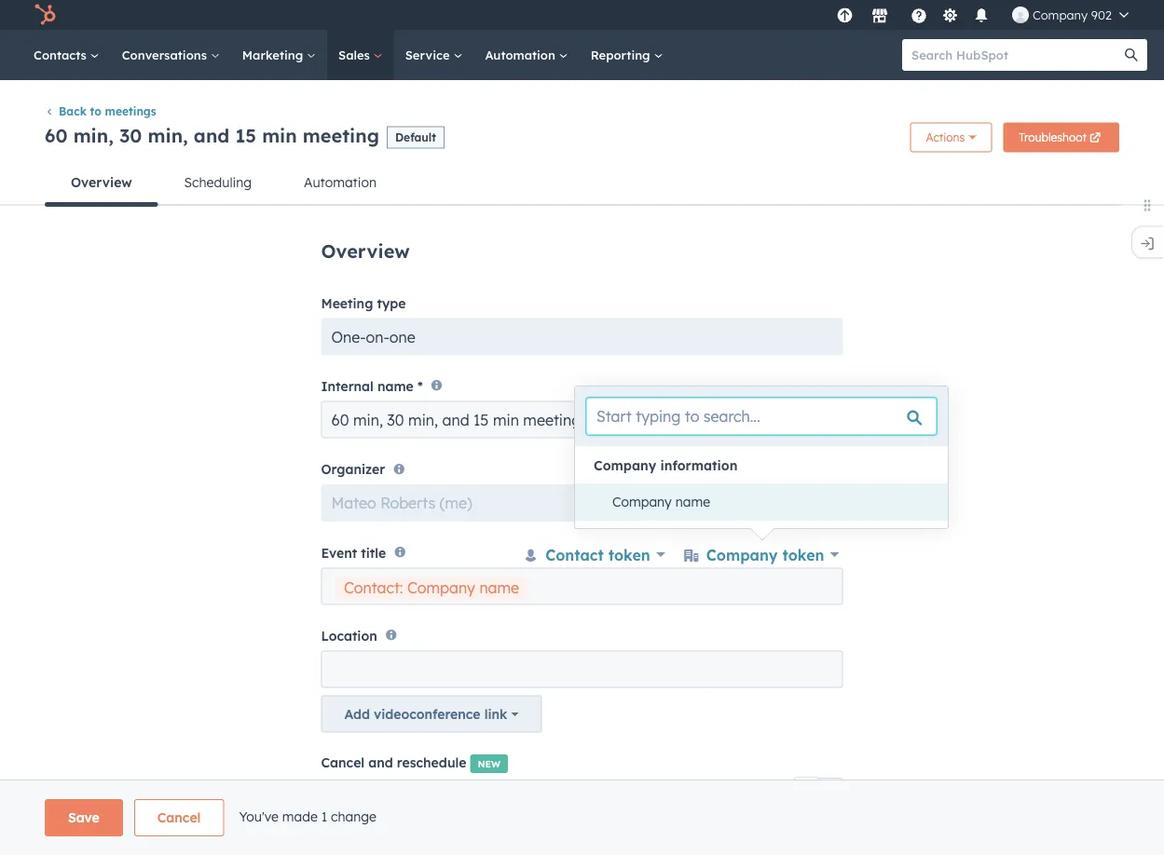 Task type: describe. For each thing, give the bounding box(es) containing it.
1 min, from the left
[[73, 124, 114, 147]]

and inside banner
[[194, 124, 230, 147]]

cancel and reschedule
[[321, 755, 466, 771]]

save button
[[45, 800, 123, 837]]

contact: company name
[[344, 578, 519, 597]]

contact:
[[344, 578, 403, 597]]

(me)
[[440, 494, 472, 513]]

hubspot image
[[34, 4, 56, 26]]

contacts
[[34, 47, 90, 62]]

conversations
[[122, 47, 210, 62]]

event
[[321, 545, 357, 561]]

overview inside overview button
[[71, 174, 132, 190]]

in
[[542, 781, 553, 797]]

information
[[660, 458, 738, 474]]

company information
[[594, 458, 738, 474]]

60 min, 30 min, and 15 min meeting
[[45, 124, 379, 147]]

Internal name text field
[[321, 401, 843, 439]]

reporting
[[591, 47, 654, 62]]

back to meetings
[[59, 104, 156, 118]]

troubleshoot
[[1019, 130, 1087, 144]]

type
[[377, 295, 406, 311]]

meeting type
[[321, 295, 406, 311]]

1 horizontal spatial and
[[368, 755, 393, 771]]

description
[[617, 781, 686, 797]]

back
[[59, 104, 87, 118]]

notifications image
[[973, 8, 990, 25]]

include cancel and reschedule links in the event description
[[321, 781, 686, 797]]

Start typing to search... search field
[[586, 398, 937, 435]]

actions
[[926, 130, 965, 144]]

change
[[331, 809, 377, 825]]

company for company information
[[594, 458, 656, 474]]

contact token button
[[519, 541, 669, 569]]

Meeting type text field
[[321, 318, 843, 355]]

new
[[478, 758, 501, 770]]

internal
[[321, 378, 374, 394]]

60 min, 30 min, and 15 min meeting banner
[[45, 117, 1119, 160]]

to
[[90, 104, 101, 118]]

30
[[119, 124, 142, 147]]

you've made 1 change
[[239, 809, 377, 825]]

company token
[[706, 546, 824, 564]]

marketplaces image
[[871, 8, 888, 25]]

back to meetings button
[[45, 104, 156, 118]]

event title
[[321, 545, 386, 561]]

token for company token
[[782, 546, 824, 564]]

min
[[262, 124, 297, 147]]

contact
[[545, 546, 604, 564]]

link
[[484, 706, 507, 723]]

conversations link
[[111, 30, 231, 80]]

help image
[[911, 8, 927, 25]]

marketplaces button
[[860, 0, 899, 30]]

save
[[68, 810, 100, 826]]

search button
[[1116, 39, 1147, 71]]

mateo roberts (me)
[[331, 494, 472, 513]]

description
[[321, 825, 395, 842]]

name for internal name
[[377, 378, 414, 394]]

marketing
[[242, 47, 307, 62]]

cancel
[[371, 781, 410, 797]]

you've
[[239, 809, 279, 825]]

organizer
[[321, 461, 385, 478]]

the
[[556, 781, 576, 797]]

company for company name
[[612, 494, 672, 510]]

reporting link
[[580, 30, 674, 80]]

automation link
[[474, 30, 580, 80]]



Task type: vqa. For each thing, say whether or not it's contained in the screenshot.
'And' in the 60 min, 30 min, and 15 min meeting BANNER
yes



Task type: locate. For each thing, give the bounding box(es) containing it.
service link
[[394, 30, 474, 80]]

1 horizontal spatial name
[[479, 578, 519, 597]]

none field containing company information
[[575, 387, 948, 521]]

actions button
[[910, 122, 992, 152]]

1
[[321, 809, 327, 825]]

settings image
[[942, 8, 959, 25]]

name for company name
[[676, 494, 710, 510]]

location element
[[321, 651, 843, 733]]

scheduling button
[[158, 160, 278, 204]]

internal name
[[321, 378, 414, 394]]

1 vertical spatial cancel
[[157, 810, 201, 826]]

cancel
[[321, 755, 365, 771], [157, 810, 201, 826]]

location
[[321, 628, 377, 644]]

company 902 menu
[[831, 0, 1142, 30]]

reschedule down new on the left of the page
[[441, 781, 507, 797]]

scheduling
[[184, 174, 252, 190]]

token down company name button
[[782, 546, 824, 564]]

1 horizontal spatial cancel
[[321, 755, 365, 771]]

name
[[377, 378, 414, 394], [676, 494, 710, 510], [479, 578, 519, 597]]

Contact: Company name text field
[[332, 574, 833, 619]]

1 vertical spatial name
[[676, 494, 710, 510]]

company right "mateo roberts" icon
[[1033, 7, 1088, 22]]

name inside company name button
[[676, 494, 710, 510]]

reschedule down the add videoconference link 'popup button'
[[397, 755, 466, 771]]

overview up meeting type
[[321, 239, 410, 262]]

cancel up the 'include'
[[321, 755, 365, 771]]

overview
[[71, 174, 132, 190], [321, 239, 410, 262]]

0 horizontal spatial and
[[194, 124, 230, 147]]

automation inside automation button
[[304, 174, 377, 190]]

navigation
[[45, 160, 1119, 207]]

and left 15 on the left
[[194, 124, 230, 147]]

0 horizontal spatial cancel
[[157, 810, 201, 826]]

event
[[580, 781, 613, 797]]

None field
[[575, 387, 948, 521]]

meeting
[[321, 295, 373, 311]]

company token button
[[680, 541, 843, 569]]

automation down the meeting
[[304, 174, 377, 190]]

company 902 button
[[1001, 0, 1140, 30]]

1 horizontal spatial token
[[782, 546, 824, 564]]

1 vertical spatial automation
[[304, 174, 377, 190]]

cancel for cancel
[[157, 810, 201, 826]]

0 horizontal spatial automation
[[304, 174, 377, 190]]

15
[[235, 124, 256, 147]]

cancel for cancel and reschedule
[[321, 755, 365, 771]]

mateo roberts image
[[1012, 7, 1029, 23]]

60
[[45, 124, 68, 147]]

company inside popup button
[[1033, 7, 1088, 22]]

event title element
[[321, 541, 843, 628]]

and up the cancel
[[368, 755, 393, 771]]

add
[[344, 706, 370, 723]]

sales link
[[327, 30, 394, 80]]

min, down to at the top left of page
[[73, 124, 114, 147]]

upgrade link
[[833, 5, 857, 25]]

links
[[511, 781, 538, 797]]

roberts
[[380, 494, 436, 513]]

2 horizontal spatial and
[[414, 781, 438, 797]]

1 vertical spatial overview
[[321, 239, 410, 262]]

title
[[361, 545, 386, 561]]

Search HubSpot search field
[[902, 39, 1131, 71]]

service
[[405, 47, 453, 62]]

upgrade image
[[836, 8, 853, 25]]

token inside popup button
[[608, 546, 650, 564]]

notifications button
[[966, 0, 997, 30]]

2 vertical spatial and
[[414, 781, 438, 797]]

company inside text box
[[407, 578, 475, 597]]

hubspot link
[[22, 4, 70, 26]]

company name button
[[594, 484, 948, 521]]

0 vertical spatial automation
[[485, 47, 559, 62]]

0 vertical spatial cancel
[[321, 755, 365, 771]]

add videoconference link
[[344, 706, 507, 723]]

2 vertical spatial name
[[479, 578, 519, 597]]

mateo
[[331, 494, 376, 513]]

company down company information
[[612, 494, 672, 510]]

add videoconference link button
[[321, 696, 542, 733]]

and right the cancel
[[414, 781, 438, 797]]

0 vertical spatial reschedule
[[397, 755, 466, 771]]

company for company 902
[[1033, 7, 1088, 22]]

company name
[[612, 494, 710, 510]]

name inside contact: company name text box
[[479, 578, 519, 597]]

1 vertical spatial reschedule
[[441, 781, 507, 797]]

cancel inside cancel button
[[157, 810, 201, 826]]

min, right 30
[[148, 124, 188, 147]]

0 vertical spatial and
[[194, 124, 230, 147]]

2 horizontal spatial name
[[676, 494, 710, 510]]

company inside popup button
[[706, 546, 778, 564]]

overview down 30
[[71, 174, 132, 190]]

include
[[321, 781, 367, 797]]

and
[[194, 124, 230, 147], [368, 755, 393, 771], [414, 781, 438, 797]]

automation
[[485, 47, 559, 62], [304, 174, 377, 190]]

token inside popup button
[[782, 546, 824, 564]]

cancel left you've
[[157, 810, 201, 826]]

1 vertical spatial and
[[368, 755, 393, 771]]

2 min, from the left
[[148, 124, 188, 147]]

company 902
[[1033, 7, 1112, 22]]

0 vertical spatial name
[[377, 378, 414, 394]]

automation inside automation link
[[485, 47, 559, 62]]

1 horizontal spatial min,
[[148, 124, 188, 147]]

company inside button
[[612, 494, 672, 510]]

company right contact:
[[407, 578, 475, 597]]

token for contact token
[[608, 546, 650, 564]]

1 token from the left
[[608, 546, 650, 564]]

contact token
[[545, 546, 650, 564]]

company for company token
[[706, 546, 778, 564]]

settings link
[[939, 5, 962, 25]]

0 horizontal spatial name
[[377, 378, 414, 394]]

1 horizontal spatial overview
[[321, 239, 410, 262]]

cancel button
[[134, 800, 224, 837]]

meetings
[[105, 104, 156, 118]]

token
[[608, 546, 650, 564], [782, 546, 824, 564]]

902
[[1091, 7, 1112, 22]]

0 horizontal spatial token
[[608, 546, 650, 564]]

0 horizontal spatial overview
[[71, 174, 132, 190]]

contacts link
[[22, 30, 111, 80]]

navigation containing overview
[[45, 160, 1119, 207]]

page section element
[[0, 800, 1164, 837]]

reschedule
[[397, 755, 466, 771], [441, 781, 507, 797]]

sales
[[338, 47, 373, 62]]

marketing link
[[231, 30, 327, 80]]

1 horizontal spatial automation
[[485, 47, 559, 62]]

company
[[1033, 7, 1088, 22], [594, 458, 656, 474], [612, 494, 672, 510], [706, 546, 778, 564], [407, 578, 475, 597]]

videoconference
[[374, 706, 481, 723]]

search image
[[1125, 48, 1138, 62]]

None text field
[[321, 651, 843, 689]]

made
[[282, 809, 318, 825]]

default
[[395, 131, 436, 145]]

meeting
[[303, 124, 379, 147]]

company up company name
[[594, 458, 656, 474]]

mateo roberts (me) button
[[321, 485, 843, 522]]

troubleshoot link
[[1003, 122, 1119, 152]]

automation right service link
[[485, 47, 559, 62]]

automation button
[[278, 160, 403, 204]]

0 vertical spatial overview
[[71, 174, 132, 190]]

help button
[[903, 0, 935, 30]]

token right contact on the bottom
[[608, 546, 650, 564]]

0 horizontal spatial min,
[[73, 124, 114, 147]]

company down company information list box
[[706, 546, 778, 564]]

2 token from the left
[[782, 546, 824, 564]]

overview button
[[45, 160, 158, 207]]

min,
[[73, 124, 114, 147], [148, 124, 188, 147]]

company information list box
[[575, 484, 948, 521]]



